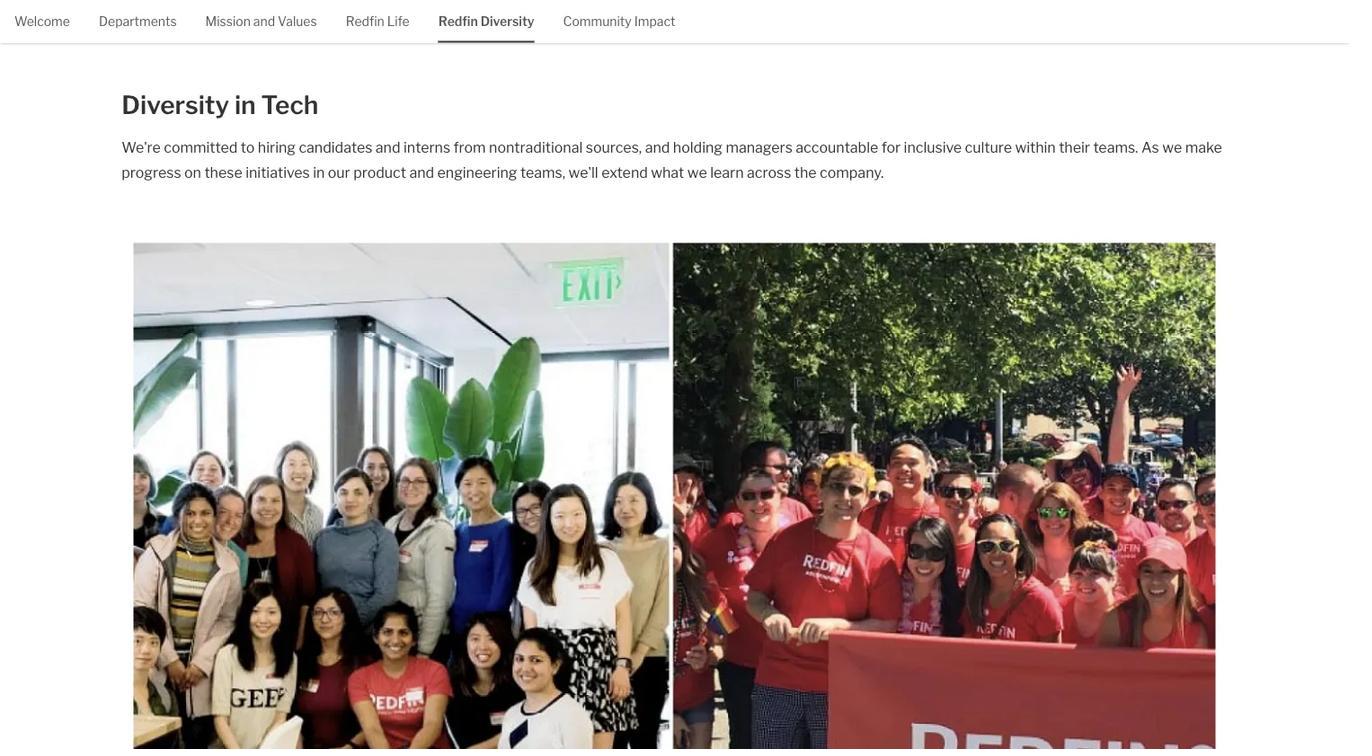 Task type: vqa. For each thing, say whether or not it's contained in the screenshot.
Mortgage to the bottom
no



Task type: describe. For each thing, give the bounding box(es) containing it.
for
[[882, 139, 901, 157]]

these
[[204, 164, 242, 182]]

and up "product"
[[376, 139, 400, 157]]

candidates
[[299, 139, 372, 157]]

what
[[651, 164, 684, 182]]

within
[[1015, 139, 1056, 157]]

their
[[1059, 139, 1090, 157]]

and left values
[[253, 14, 275, 29]]

learn
[[710, 164, 744, 182]]

teams.
[[1093, 139, 1138, 157]]

committed
[[164, 139, 238, 157]]

and down "interns"
[[409, 164, 434, 182]]

0 horizontal spatial in
[[235, 90, 256, 120]]

values
[[278, 14, 317, 29]]

redfin for redfin life
[[346, 14, 384, 29]]

0 vertical spatial we
[[1162, 139, 1182, 157]]

inclusive
[[904, 139, 962, 157]]

redfin diversity
[[438, 14, 534, 29]]

community impact link
[[563, 0, 675, 41]]

redfin for redfin diversity
[[438, 14, 478, 29]]

sources,
[[586, 139, 642, 157]]

0 horizontal spatial diversity
[[122, 90, 229, 120]]

initiatives
[[246, 164, 310, 182]]

teams,
[[520, 164, 565, 182]]

photos of employees in office and at pride event image
[[133, 244, 1216, 750]]

we're committed to hiring candidates and interns from nontraditional sources, and holding managers accountable for inclusive culture within their teams. as we make progress on these initiatives in our product and engineering teams, we'll extend what we learn across the company.
[[122, 139, 1222, 182]]

culture
[[965, 139, 1012, 157]]

engineering
[[437, 164, 517, 182]]

managers
[[726, 139, 793, 157]]

mission and values
[[205, 14, 317, 29]]

impact
[[634, 14, 675, 29]]

product
[[353, 164, 406, 182]]

mission and values link
[[205, 0, 317, 41]]



Task type: locate. For each thing, give the bounding box(es) containing it.
we're
[[122, 139, 161, 157]]

life
[[387, 14, 410, 29]]

redfin left life
[[346, 14, 384, 29]]

redfin life link
[[346, 0, 410, 41]]

we right as
[[1162, 139, 1182, 157]]

and
[[253, 14, 275, 29], [376, 139, 400, 157], [645, 139, 670, 157], [409, 164, 434, 182]]

tech
[[261, 90, 319, 120]]

1 redfin from the left
[[346, 14, 384, 29]]

in left our
[[313, 164, 325, 182]]

hiring
[[258, 139, 296, 157]]

we
[[1162, 139, 1182, 157], [687, 164, 707, 182]]

1 horizontal spatial diversity
[[481, 14, 534, 29]]

diversity in tech
[[122, 90, 319, 120]]

departments link
[[99, 0, 177, 41]]

we'll
[[569, 164, 598, 182]]

redfin diversity link
[[438, 0, 534, 41]]

redfin
[[346, 14, 384, 29], [438, 14, 478, 29]]

across
[[747, 164, 791, 182]]

make
[[1185, 139, 1222, 157]]

diversity
[[481, 14, 534, 29], [122, 90, 229, 120]]

0 horizontal spatial we
[[687, 164, 707, 182]]

community impact
[[563, 14, 675, 29]]

2 redfin from the left
[[438, 14, 478, 29]]

progress
[[122, 164, 181, 182]]

to
[[241, 139, 255, 157]]

and up what
[[645, 139, 670, 157]]

interns
[[404, 139, 450, 157]]

nontraditional
[[489, 139, 583, 157]]

welcome
[[14, 14, 70, 29]]

holding
[[673, 139, 723, 157]]

1 vertical spatial in
[[313, 164, 325, 182]]

on
[[184, 164, 201, 182]]

extend
[[601, 164, 648, 182]]

community
[[563, 14, 632, 29]]

1 horizontal spatial redfin
[[438, 14, 478, 29]]

departments
[[99, 14, 177, 29]]

the
[[794, 164, 817, 182]]

from
[[454, 139, 486, 157]]

we down the holding
[[687, 164, 707, 182]]

1 horizontal spatial in
[[313, 164, 325, 182]]

in
[[235, 90, 256, 120], [313, 164, 325, 182]]

1 horizontal spatial we
[[1162, 139, 1182, 157]]

our
[[328, 164, 350, 182]]

accountable
[[796, 139, 878, 157]]

1 vertical spatial diversity
[[122, 90, 229, 120]]

mission
[[205, 14, 251, 29]]

1 vertical spatial we
[[687, 164, 707, 182]]

as
[[1141, 139, 1159, 157]]

redfin life
[[346, 14, 410, 29]]

0 vertical spatial diversity
[[481, 14, 534, 29]]

0 horizontal spatial redfin
[[346, 14, 384, 29]]

redfin right life
[[438, 14, 478, 29]]

0 vertical spatial in
[[235, 90, 256, 120]]

welcome link
[[14, 0, 70, 41]]

company.
[[820, 164, 884, 182]]

in inside we're committed to hiring candidates and interns from nontraditional sources, and holding managers accountable for inclusive culture within their teams. as we make progress on these initiatives in our product and engineering teams, we'll extend what we learn across the company.
[[313, 164, 325, 182]]

in up to
[[235, 90, 256, 120]]



